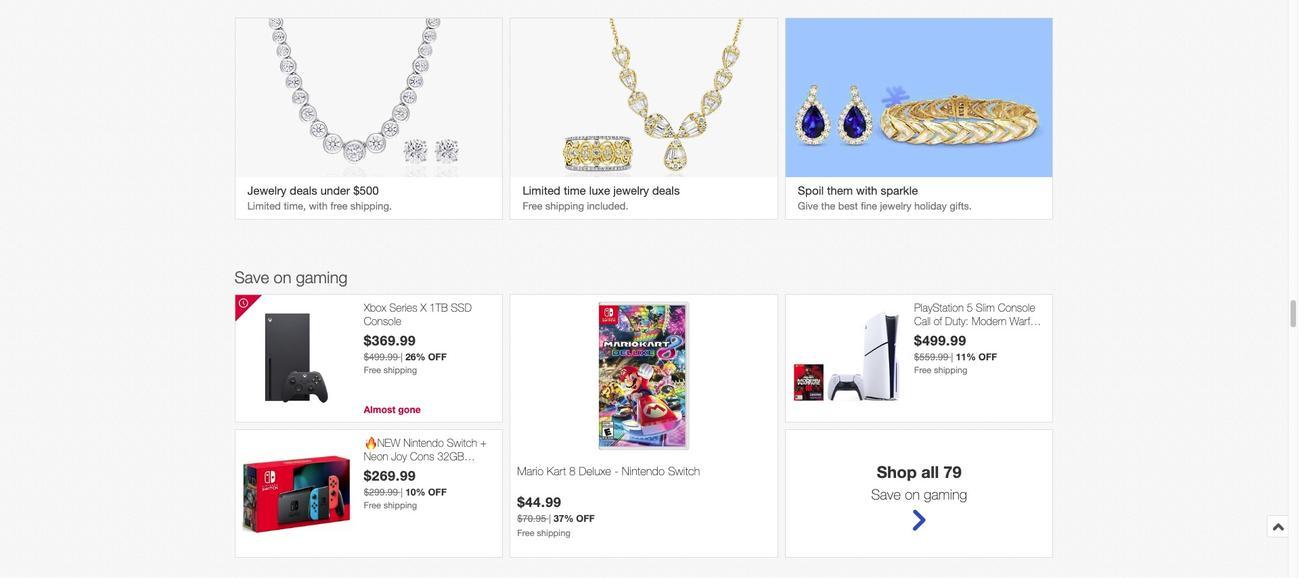 Task type: vqa. For each thing, say whether or not it's contained in the screenshot.
6
no



Task type: describe. For each thing, give the bounding box(es) containing it.
under
[[321, 184, 350, 198]]

+
[[480, 438, 487, 450]]

warfare
[[1010, 315, 1045, 327]]

shipping for $269.99
[[384, 501, 417, 511]]

| for $269.99
[[401, 487, 403, 498]]

0 vertical spatial save
[[235, 268, 269, 287]]

x
[[421, 302, 427, 314]]

jewelry inside the limited time luxe jewelry deals free shipping included.
[[614, 184, 649, 198]]

save inside shop all 79 save on gaming
[[872, 487, 901, 503]]

sparkle
[[881, 184, 918, 198]]

included.
[[587, 201, 629, 212]]

limited inside jewelry deals under $500 limited time, with free shipping.
[[248, 201, 281, 212]]

limited inside the limited time luxe jewelry deals free shipping included.
[[523, 184, 561, 198]]

xbox series x 1tb ssd console link
[[364, 302, 496, 328]]

-
[[615, 465, 619, 479]]

gone
[[398, 405, 421, 416]]

| inside xbox series x 1tb ssd console $369.99 $499.99 | 26% off free shipping
[[401, 352, 403, 363]]

ssd
[[451, 302, 472, 314]]

with inside jewelry deals under $500 limited time, with free shipping.
[[309, 201, 328, 212]]

mario
[[517, 465, 544, 479]]

shipping inside xbox series x 1tb ssd console $369.99 $499.99 | 26% off free shipping
[[384, 366, 417, 376]]

nintendo inside 🔥new nintendo switch + neon joy cons 32gb gaming console +free 2- day shipping🔥
[[404, 438, 444, 450]]

duty:
[[946, 315, 969, 327]]

spoil
[[798, 184, 824, 198]]

shop
[[877, 463, 917, 482]]

mario kart 8 deluxe - nintendo switch
[[517, 465, 700, 479]]

deals inside the limited time luxe jewelry deals free shipping included.
[[653, 184, 680, 198]]

cons
[[410, 451, 435, 463]]

79
[[944, 463, 962, 482]]

shipping for $44.99
[[537, 529, 571, 539]]

$299.99
[[364, 487, 398, 498]]

iii
[[915, 328, 920, 340]]

luxe
[[589, 184, 610, 198]]

neon
[[364, 451, 388, 463]]

joy
[[391, 451, 407, 463]]

shipping for $499.99
[[934, 366, 968, 376]]

time,
[[284, 201, 306, 212]]

switch inside "link"
[[668, 465, 700, 479]]

day
[[364, 477, 381, 489]]

26%
[[406, 351, 426, 363]]

give
[[798, 201, 819, 212]]

1tb
[[430, 302, 448, 314]]

console inside playstation 5 slim console call of duty: modern warfare iii bundle
[[998, 302, 1036, 314]]

all
[[922, 463, 940, 482]]

$499.99 inside xbox series x 1tb ssd console $369.99 $499.99 | 26% off free shipping
[[364, 352, 398, 363]]

$269.99 $299.99 | 10% off free shipping
[[364, 468, 447, 511]]

11%
[[956, 351, 976, 363]]

modern
[[972, 315, 1007, 327]]

them
[[827, 184, 853, 198]]

playstation
[[915, 302, 964, 314]]

the
[[822, 201, 836, 212]]

save on gaming
[[235, 268, 348, 287]]

| for $44.99
[[549, 514, 551, 525]]

🔥new nintendo switch + neon joy cons 32gb gaming console +free 2- day shipping🔥 link
[[364, 438, 496, 489]]

switch inside 🔥new nintendo switch + neon joy cons 32gb gaming console +free 2- day shipping🔥
[[447, 438, 477, 450]]

deals inside jewelry deals under $500 limited time, with free shipping.
[[290, 184, 317, 198]]



Task type: locate. For each thing, give the bounding box(es) containing it.
limited left time
[[523, 184, 561, 198]]

$499.99
[[915, 332, 967, 349], [364, 352, 398, 363]]

1 vertical spatial limited
[[248, 201, 281, 212]]

10%
[[406, 487, 426, 498]]

0 horizontal spatial $499.99
[[364, 352, 398, 363]]

jewelry
[[248, 184, 287, 198]]

gaming
[[364, 464, 399, 476]]

1 vertical spatial switch
[[668, 465, 700, 479]]

nintendo
[[404, 438, 444, 450], [622, 465, 665, 479]]

1 vertical spatial nintendo
[[622, 465, 665, 479]]

jewelry deals under $500 limited time, with free shipping.
[[248, 184, 392, 212]]

off for $269.99
[[428, 487, 447, 498]]

mario kart 8 deluxe - nintendo switch link
[[517, 465, 771, 494]]

0 horizontal spatial limited
[[248, 201, 281, 212]]

console inside xbox series x 1tb ssd console $369.99 $499.99 | 26% off free shipping
[[364, 315, 402, 327]]

1 horizontal spatial with
[[857, 184, 878, 198]]

save
[[235, 268, 269, 287], [872, 487, 901, 503]]

off inside $44.99 $70.95 | 37% off free shipping
[[576, 513, 595, 525]]

shipping inside $499.99 $559.99 | 11% off free shipping
[[934, 366, 968, 376]]

|
[[401, 352, 403, 363], [952, 352, 954, 363], [401, 487, 403, 498], [549, 514, 551, 525]]

0 horizontal spatial with
[[309, 201, 328, 212]]

console
[[998, 302, 1036, 314], [364, 315, 402, 327], [402, 464, 440, 476]]

0 horizontal spatial jewelry
[[614, 184, 649, 198]]

of
[[934, 315, 943, 327]]

holiday
[[915, 201, 947, 212]]

off
[[428, 351, 447, 363], [979, 351, 998, 363], [428, 487, 447, 498], [576, 513, 595, 525]]

gifts.
[[950, 201, 972, 212]]

1 horizontal spatial switch
[[668, 465, 700, 479]]

🔥new
[[364, 438, 401, 450]]

off inside $269.99 $299.99 | 10% off free shipping
[[428, 487, 447, 498]]

playstation 5 slim console call of duty: modern warfare iii bundle
[[915, 302, 1045, 340]]

off right "11%"
[[979, 351, 998, 363]]

shipping.
[[351, 201, 392, 212]]

shipping down 10%
[[384, 501, 417, 511]]

1 horizontal spatial limited
[[523, 184, 561, 198]]

+free
[[443, 464, 474, 476]]

1 vertical spatial $499.99
[[364, 352, 398, 363]]

| inside $499.99 $559.99 | 11% off free shipping
[[952, 352, 954, 363]]

0 horizontal spatial save
[[235, 268, 269, 287]]

jewelry
[[614, 184, 649, 198], [880, 201, 912, 212]]

console down cons on the bottom left of the page
[[402, 464, 440, 476]]

$70.95
[[517, 514, 546, 525]]

$499.99 inside $499.99 $559.99 | 11% off free shipping
[[915, 332, 967, 349]]

jewelry up included.
[[614, 184, 649, 198]]

limited
[[523, 184, 561, 198], [248, 201, 281, 212]]

1 horizontal spatial save
[[872, 487, 901, 503]]

shipping down the 26%
[[384, 366, 417, 376]]

| inside $269.99 $299.99 | 10% off free shipping
[[401, 487, 403, 498]]

with up fine
[[857, 184, 878, 198]]

🔥new nintendo switch + neon joy cons 32gb gaming console +free 2- day shipping🔥
[[364, 438, 487, 489]]

1 horizontal spatial jewelry
[[880, 201, 912, 212]]

best
[[839, 201, 858, 212]]

$559.99
[[915, 352, 949, 363]]

off inside xbox series x 1tb ssd console $369.99 $499.99 | 26% off free shipping
[[428, 351, 447, 363]]

with
[[857, 184, 878, 198], [309, 201, 328, 212]]

series
[[390, 302, 418, 314]]

0 vertical spatial switch
[[447, 438, 477, 450]]

free for $269.99
[[364, 501, 381, 511]]

console down xbox
[[364, 315, 402, 327]]

1 horizontal spatial gaming
[[924, 487, 968, 503]]

1 horizontal spatial $499.99
[[915, 332, 967, 349]]

kart
[[547, 465, 566, 479]]

console inside 🔥new nintendo switch + neon joy cons 32gb gaming console +free 2- day shipping🔥
[[402, 464, 440, 476]]

switch up '32gb'
[[447, 438, 477, 450]]

switch
[[447, 438, 477, 450], [668, 465, 700, 479]]

nintendo right -
[[622, 465, 665, 479]]

shipping inside $44.99 $70.95 | 37% off free shipping
[[537, 529, 571, 539]]

shipping down 37%
[[537, 529, 571, 539]]

nintendo inside "link"
[[622, 465, 665, 479]]

0 vertical spatial on
[[274, 268, 292, 287]]

| left 10%
[[401, 487, 403, 498]]

0 vertical spatial nintendo
[[404, 438, 444, 450]]

with inside spoil them with sparkle give the best fine jewelry holiday gifts.
[[857, 184, 878, 198]]

free inside $44.99 $70.95 | 37% off free shipping
[[517, 529, 535, 539]]

shipping inside the limited time luxe jewelry deals free shipping included.
[[546, 201, 584, 212]]

free inside $499.99 $559.99 | 11% off free shipping
[[915, 366, 932, 376]]

1 vertical spatial gaming
[[924, 487, 968, 503]]

$499.99 up $559.99
[[915, 332, 967, 349]]

shipping
[[546, 201, 584, 212], [384, 366, 417, 376], [934, 366, 968, 376], [384, 501, 417, 511], [537, 529, 571, 539]]

time
[[564, 184, 586, 198]]

deals right luxe
[[653, 184, 680, 198]]

deals
[[290, 184, 317, 198], [653, 184, 680, 198]]

limited time luxe jewelry deals free shipping included.
[[523, 184, 680, 212]]

slim
[[976, 302, 995, 314]]

gaming
[[296, 268, 348, 287], [924, 487, 968, 503]]

deluxe
[[579, 465, 612, 479]]

37%
[[554, 513, 574, 525]]

0 horizontal spatial deals
[[290, 184, 317, 198]]

2 horizontal spatial console
[[998, 302, 1036, 314]]

0 horizontal spatial gaming
[[296, 268, 348, 287]]

fine
[[861, 201, 878, 212]]

off right 10%
[[428, 487, 447, 498]]

| left "11%"
[[952, 352, 954, 363]]

0 horizontal spatial on
[[274, 268, 292, 287]]

on
[[274, 268, 292, 287], [905, 487, 920, 503]]

xbox
[[364, 302, 387, 314]]

playstation 5 slim console call of duty: modern warfare iii bundle link
[[915, 302, 1047, 340]]

0 horizontal spatial console
[[364, 315, 402, 327]]

shipping🔥
[[384, 477, 438, 489]]

off for $499.99
[[979, 351, 998, 363]]

8
[[570, 465, 576, 479]]

limited down jewelry
[[248, 201, 281, 212]]

$499.99 down $369.99
[[364, 352, 398, 363]]

deals up time,
[[290, 184, 317, 198]]

almost gone
[[364, 405, 421, 416]]

0 vertical spatial console
[[998, 302, 1036, 314]]

free inside $269.99 $299.99 | 10% off free shipping
[[364, 501, 381, 511]]

off right the 26%
[[428, 351, 447, 363]]

0 horizontal spatial switch
[[447, 438, 477, 450]]

1 vertical spatial jewelry
[[880, 201, 912, 212]]

$44.99 $70.95 | 37% off free shipping
[[517, 494, 595, 539]]

2-
[[477, 464, 487, 476]]

1 vertical spatial with
[[309, 201, 328, 212]]

gaming inside shop all 79 save on gaming
[[924, 487, 968, 503]]

free inside xbox series x 1tb ssd console $369.99 $499.99 | 26% off free shipping
[[364, 366, 381, 376]]

free for $499.99
[[915, 366, 932, 376]]

2 vertical spatial console
[[402, 464, 440, 476]]

call
[[915, 315, 931, 327]]

$269.99
[[364, 468, 416, 484]]

1 deals from the left
[[290, 184, 317, 198]]

0 vertical spatial limited
[[523, 184, 561, 198]]

free
[[331, 201, 348, 212]]

1 vertical spatial console
[[364, 315, 402, 327]]

$500
[[353, 184, 379, 198]]

on inside shop all 79 save on gaming
[[905, 487, 920, 503]]

shipping down time
[[546, 201, 584, 212]]

1 horizontal spatial deals
[[653, 184, 680, 198]]

$499.99 $559.99 | 11% off free shipping
[[915, 332, 998, 376]]

shipping inside $269.99 $299.99 | 10% off free shipping
[[384, 501, 417, 511]]

$369.99
[[364, 332, 416, 349]]

free inside the limited time luxe jewelry deals free shipping included.
[[523, 201, 543, 212]]

32gb
[[438, 451, 464, 463]]

console up warfare
[[998, 302, 1036, 314]]

0 vertical spatial gaming
[[296, 268, 348, 287]]

0 horizontal spatial nintendo
[[404, 438, 444, 450]]

jewelry inside spoil them with sparkle give the best fine jewelry holiday gifts.
[[880, 201, 912, 212]]

1 horizontal spatial console
[[402, 464, 440, 476]]

off inside $499.99 $559.99 | 11% off free shipping
[[979, 351, 998, 363]]

switch right -
[[668, 465, 700, 479]]

with left free
[[309, 201, 328, 212]]

nintendo up cons on the bottom left of the page
[[404, 438, 444, 450]]

1 vertical spatial on
[[905, 487, 920, 503]]

xbox series x 1tb ssd console $369.99 $499.99 | 26% off free shipping
[[364, 302, 472, 376]]

jewelry down sparkle
[[880, 201, 912, 212]]

1 horizontal spatial nintendo
[[622, 465, 665, 479]]

0 vertical spatial with
[[857, 184, 878, 198]]

| inside $44.99 $70.95 | 37% off free shipping
[[549, 514, 551, 525]]

off right 37%
[[576, 513, 595, 525]]

| left 37%
[[549, 514, 551, 525]]

1 horizontal spatial on
[[905, 487, 920, 503]]

bundle
[[923, 328, 955, 340]]

5
[[967, 302, 973, 314]]

almost
[[364, 405, 396, 416]]

shipping down "11%"
[[934, 366, 968, 376]]

0 vertical spatial jewelry
[[614, 184, 649, 198]]

0 vertical spatial $499.99
[[915, 332, 967, 349]]

| left the 26%
[[401, 352, 403, 363]]

$44.99
[[517, 494, 562, 511]]

| for $499.99
[[952, 352, 954, 363]]

free for $44.99
[[517, 529, 535, 539]]

shop all 79 save on gaming
[[872, 463, 968, 503]]

1 vertical spatial save
[[872, 487, 901, 503]]

2 deals from the left
[[653, 184, 680, 198]]

free
[[523, 201, 543, 212], [364, 366, 381, 376], [915, 366, 932, 376], [364, 501, 381, 511], [517, 529, 535, 539]]

spoil them with sparkle give the best fine jewelry holiday gifts.
[[798, 184, 972, 212]]

off for $44.99
[[576, 513, 595, 525]]



